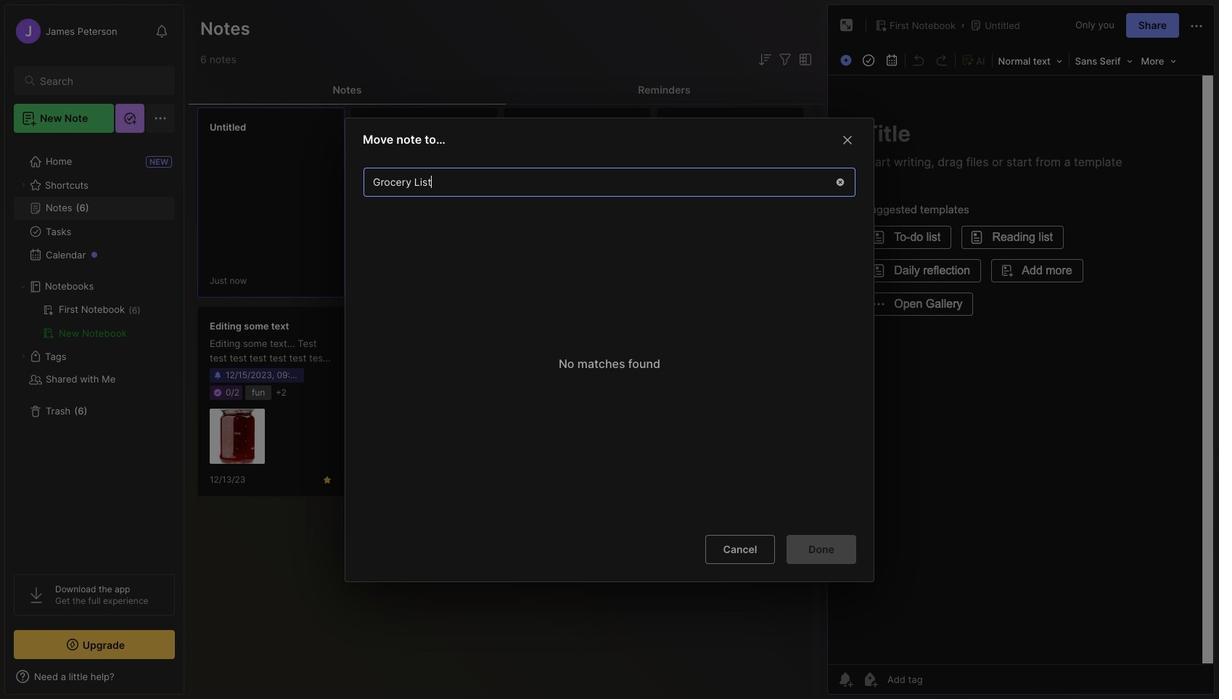 Task type: locate. For each thing, give the bounding box(es) containing it.
group
[[14, 298, 174, 345]]

expand notebooks image
[[19, 282, 28, 291]]

tab list
[[189, 76, 823, 105]]

expand note image
[[839, 17, 856, 34]]

task image
[[859, 50, 879, 70]]

None search field
[[40, 72, 162, 89]]

add a reminder image
[[837, 671, 855, 688]]

expand tags image
[[19, 352, 28, 361]]

insert image
[[837, 51, 858, 70]]

tree
[[5, 142, 184, 561]]

heading level image
[[995, 51, 1068, 70]]

Find a location… text field
[[365, 170, 826, 194]]

font family image
[[1072, 51, 1138, 70]]

Search text field
[[40, 74, 162, 88]]

note window element
[[828, 4, 1216, 695]]

group inside tree
[[14, 298, 174, 345]]



Task type: vqa. For each thing, say whether or not it's contained in the screenshot.
group within Tree
yes



Task type: describe. For each thing, give the bounding box(es) containing it.
Find a location field
[[357, 160, 863, 523]]

tree inside main element
[[5, 142, 184, 561]]

Note Editor text field
[[829, 75, 1215, 664]]

close image
[[839, 131, 857, 148]]

none search field inside main element
[[40, 72, 162, 89]]

calendar event image
[[882, 50, 903, 70]]

main element
[[0, 0, 189, 699]]

add tag image
[[862, 671, 879, 688]]

more image
[[1138, 51, 1181, 70]]

thumbnail image
[[210, 409, 265, 464]]



